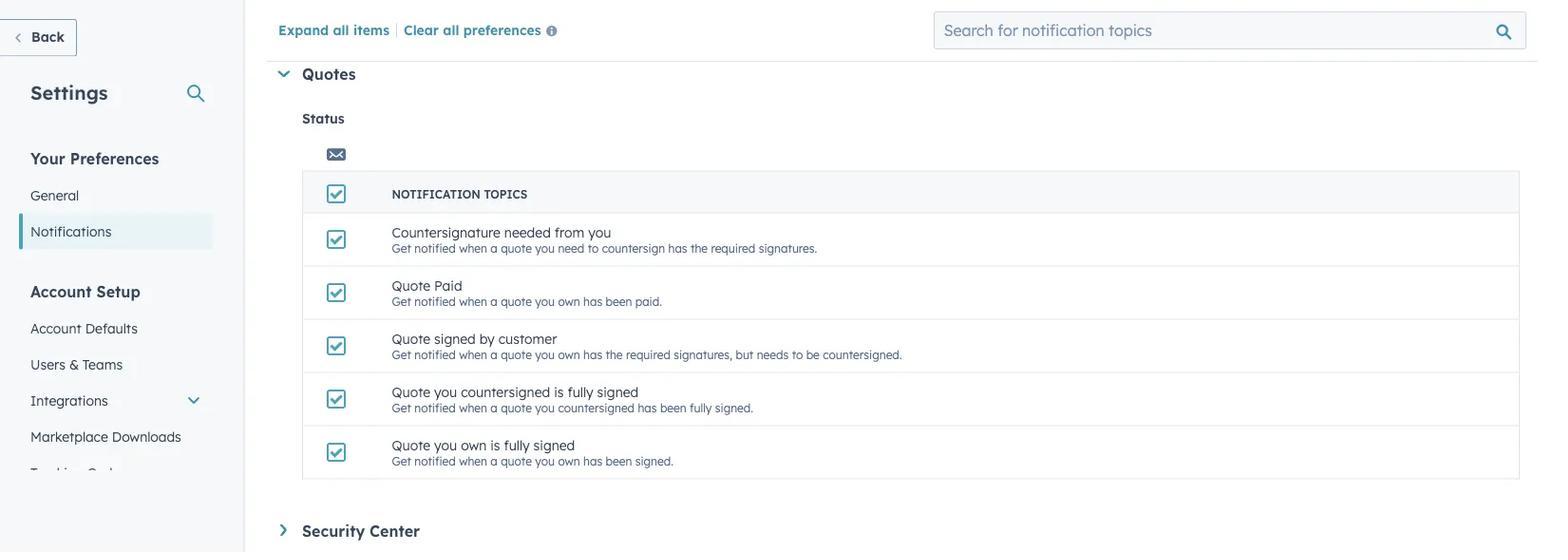 Task type: vqa. For each thing, say whether or not it's contained in the screenshot.


Task type: locate. For each thing, give the bounding box(es) containing it.
has up the quote you countersigned is fully signed get notified when a quote you countersigned has been fully signed.
[[583, 347, 603, 361]]

0 vertical spatial signed.
[[715, 400, 754, 415]]

5 notified from the top
[[414, 453, 456, 468]]

when inside quote you own is fully signed get notified when a quote you own has been signed.
[[459, 453, 487, 468]]

0 horizontal spatial fully
[[504, 437, 530, 453]]

get inside quote you own is fully signed get notified when a quote you own has been signed.
[[392, 453, 411, 468]]

1 vertical spatial the
[[606, 347, 623, 361]]

has inside the countersignature needed from you get notified when a quote you need to countersign has the required signatures.
[[668, 241, 688, 255]]

account for account setup
[[30, 282, 92, 301]]

quote
[[501, 241, 532, 255], [501, 294, 532, 308], [501, 347, 532, 361], [501, 400, 532, 415], [501, 453, 532, 468]]

security center
[[302, 521, 420, 540]]

4 quote from the top
[[501, 400, 532, 415]]

2 horizontal spatial signed
[[597, 384, 639, 400]]

0 horizontal spatial to
[[588, 241, 599, 255]]

required inside quote signed by customer get notified when a quote you own has the required signatures, but needs to be countersigned.
[[626, 347, 671, 361]]

preferences
[[463, 21, 541, 38]]

countersigned up quote you own is fully signed get notified when a quote you own has been signed.
[[558, 400, 635, 415]]

to
[[588, 241, 599, 255], [792, 347, 803, 361]]

you
[[588, 224, 611, 241], [535, 241, 555, 255], [535, 294, 555, 308], [535, 347, 555, 361], [434, 384, 457, 400], [535, 400, 555, 415], [434, 437, 457, 453], [535, 453, 555, 468]]

fully up quote you own is fully signed get notified when a quote you own has been signed.
[[568, 384, 593, 400]]

downloads
[[112, 428, 181, 445]]

need
[[558, 241, 585, 255]]

been for quote you own is fully signed
[[606, 453, 632, 468]]

4 when from the top
[[459, 400, 487, 415]]

signed
[[434, 330, 476, 347], [597, 384, 639, 400], [534, 437, 575, 453]]

a inside quote you own is fully signed get notified when a quote you own has been signed.
[[491, 453, 498, 468]]

users & teams
[[30, 356, 123, 372]]

0 horizontal spatial signed.
[[635, 453, 674, 468]]

customer
[[499, 330, 557, 347]]

the right countersign
[[691, 241, 708, 255]]

3 when from the top
[[459, 347, 487, 361]]

1 horizontal spatial signed
[[534, 437, 575, 453]]

been inside quote you own is fully signed get notified when a quote you own has been signed.
[[606, 453, 632, 468]]

countersignature
[[392, 224, 501, 241]]

a inside the countersignature needed from you get notified when a quote you need to countersign has the required signatures.
[[491, 241, 498, 255]]

from
[[555, 224, 585, 241]]

quote up customer
[[501, 294, 532, 308]]

1 horizontal spatial fully
[[568, 384, 593, 400]]

own inside quote signed by customer get notified when a quote you own has the required signatures, but needs to be countersigned.
[[558, 347, 580, 361]]

2 vertical spatial been
[[606, 453, 632, 468]]

0 horizontal spatial all
[[333, 21, 349, 38]]

has down the quote you countersigned is fully signed get notified when a quote you countersigned has been fully signed.
[[583, 453, 603, 468]]

has inside quote signed by customer get notified when a quote you own has the required signatures, but needs to be countersigned.
[[583, 347, 603, 361]]

quote down the quote you countersigned is fully signed get notified when a quote you countersigned has been fully signed.
[[501, 453, 532, 468]]

fully for quote you own is fully signed
[[504, 437, 530, 453]]

countersign
[[602, 241, 665, 255]]

needed
[[504, 224, 551, 241]]

0 vertical spatial signed
[[434, 330, 476, 347]]

integrations button
[[19, 382, 213, 419]]

center
[[370, 521, 420, 540]]

0 vertical spatial is
[[554, 384, 564, 400]]

2 vertical spatial signed
[[534, 437, 575, 453]]

security center button
[[280, 521, 1520, 540]]

the inside quote signed by customer get notified when a quote you own has the required signatures, but needs to be countersigned.
[[606, 347, 623, 361]]

account defaults
[[30, 320, 138, 336]]

1 account from the top
[[30, 282, 92, 301]]

fully
[[568, 384, 593, 400], [690, 400, 712, 415], [504, 437, 530, 453]]

0 vertical spatial the
[[691, 241, 708, 255]]

4 get from the top
[[392, 400, 411, 415]]

caret image
[[278, 70, 290, 77]]

quote inside quote signed by customer get notified when a quote you own has the required signatures, but needs to be countersigned.
[[392, 330, 431, 347]]

has for quote you countersigned is fully signed
[[638, 400, 657, 415]]

settings
[[30, 80, 108, 104]]

has for countersignature needed from you
[[668, 241, 688, 255]]

to inside quote signed by customer get notified when a quote you own has the required signatures, but needs to be countersigned.
[[792, 347, 803, 361]]

quote you own is fully signed get notified when a quote you own has been signed.
[[392, 437, 674, 468]]

4 a from the top
[[491, 400, 498, 415]]

1 horizontal spatial the
[[691, 241, 708, 255]]

notified
[[414, 241, 456, 255], [414, 294, 456, 308], [414, 347, 456, 361], [414, 400, 456, 415], [414, 453, 456, 468]]

signed inside the quote you countersigned is fully signed get notified when a quote you countersigned has been fully signed.
[[597, 384, 639, 400]]

0 horizontal spatial required
[[626, 347, 671, 361]]

required left signatures.
[[711, 241, 756, 255]]

quote inside quote you own is fully signed get notified when a quote you own has been signed.
[[392, 437, 431, 453]]

clear
[[404, 21, 439, 38]]

been left paid.
[[606, 294, 632, 308]]

required
[[711, 241, 756, 255], [626, 347, 671, 361]]

expand all items
[[278, 21, 390, 38]]

account up users
[[30, 320, 82, 336]]

a
[[491, 241, 498, 255], [491, 294, 498, 308], [491, 347, 498, 361], [491, 400, 498, 415], [491, 453, 498, 468]]

3 notified from the top
[[414, 347, 456, 361]]

signed. inside the quote you countersigned is fully signed get notified when a quote you countersigned has been fully signed.
[[715, 400, 754, 415]]

tracking code
[[30, 464, 120, 481]]

fully down signatures,
[[690, 400, 712, 415]]

0 horizontal spatial the
[[606, 347, 623, 361]]

has inside the quote you countersigned is fully signed get notified when a quote you countersigned has been fully signed.
[[638, 400, 657, 415]]

quote inside 'quote paid get notified when a quote you own has been paid.'
[[501, 294, 532, 308]]

account setup element
[[19, 281, 213, 552]]

when
[[459, 241, 487, 255], [459, 294, 487, 308], [459, 347, 487, 361], [459, 400, 487, 415], [459, 453, 487, 468]]

signed inside quote signed by customer get notified when a quote you own has the required signatures, but needs to be countersigned.
[[434, 330, 476, 347]]

0 horizontal spatial countersigned
[[461, 384, 550, 400]]

1 get from the top
[[392, 241, 411, 255]]

3 quote from the top
[[501, 347, 532, 361]]

has down quote signed by customer get notified when a quote you own has the required signatures, but needs to be countersigned.
[[638, 400, 657, 415]]

1 vertical spatial to
[[792, 347, 803, 361]]

quote inside 'quote paid get notified when a quote you own has been paid.'
[[392, 277, 431, 294]]

2 horizontal spatial fully
[[690, 400, 712, 415]]

security
[[302, 521, 365, 540]]

0 horizontal spatial signed
[[434, 330, 476, 347]]

quote up 'quote paid get notified when a quote you own has been paid.' on the bottom of page
[[501, 241, 532, 255]]

3 get from the top
[[392, 347, 411, 361]]

0 vertical spatial to
[[588, 241, 599, 255]]

marketplace downloads link
[[19, 419, 213, 455]]

is down customer
[[554, 384, 564, 400]]

4 notified from the top
[[414, 400, 456, 415]]

your preferences element
[[19, 148, 213, 249]]

1 horizontal spatial to
[[792, 347, 803, 361]]

been
[[606, 294, 632, 308], [660, 400, 687, 415], [606, 453, 632, 468]]

signed left by
[[434, 330, 476, 347]]

is down the quote you countersigned is fully signed get notified when a quote you countersigned has been fully signed.
[[490, 437, 500, 453]]

signed down the quote you countersigned is fully signed get notified when a quote you countersigned has been fully signed.
[[534, 437, 575, 453]]

has for quote you own is fully signed
[[583, 453, 603, 468]]

all left items
[[333, 21, 349, 38]]

integrations
[[30, 392, 108, 409]]

2 all from the left
[[443, 21, 459, 38]]

fully down the quote you countersigned is fully signed get notified when a quote you countersigned has been fully signed.
[[504, 437, 530, 453]]

has left paid.
[[583, 294, 603, 308]]

quote inside the quote you countersigned is fully signed get notified when a quote you countersigned has been fully signed.
[[392, 384, 431, 400]]

tracking
[[30, 464, 83, 481]]

2 quote from the top
[[392, 330, 431, 347]]

1 vertical spatial account
[[30, 320, 82, 336]]

be
[[806, 347, 820, 361]]

notifications
[[30, 223, 112, 239]]

quote inside the quote you countersigned is fully signed get notified when a quote you countersigned has been fully signed.
[[501, 400, 532, 415]]

signed inside quote you own is fully signed get notified when a quote you own has been signed.
[[534, 437, 575, 453]]

has inside 'quote paid get notified when a quote you own has been paid.'
[[583, 294, 603, 308]]

has inside quote you own is fully signed get notified when a quote you own has been signed.
[[583, 453, 603, 468]]

is inside quote you own is fully signed get notified when a quote you own has been signed.
[[490, 437, 500, 453]]

the up the quote you countersigned is fully signed get notified when a quote you countersigned has been fully signed.
[[606, 347, 623, 361]]

needs
[[757, 347, 789, 361]]

3 quote from the top
[[392, 384, 431, 400]]

3 a from the top
[[491, 347, 498, 361]]

is
[[554, 384, 564, 400], [490, 437, 500, 453]]

countersigned
[[461, 384, 550, 400], [558, 400, 635, 415]]

signatures,
[[674, 347, 733, 361]]

items
[[353, 21, 390, 38]]

signed.
[[715, 400, 754, 415], [635, 453, 674, 468]]

a inside quote signed by customer get notified when a quote you own has the required signatures, but needs to be countersigned.
[[491, 347, 498, 361]]

1 vertical spatial been
[[660, 400, 687, 415]]

5 get from the top
[[392, 453, 411, 468]]

been inside the quote you countersigned is fully signed get notified when a quote you countersigned has been fully signed.
[[660, 400, 687, 415]]

1 a from the top
[[491, 241, 498, 255]]

own
[[558, 294, 580, 308], [558, 347, 580, 361], [461, 437, 487, 453], [558, 453, 580, 468]]

2 when from the top
[[459, 294, 487, 308]]

fully inside quote you own is fully signed get notified when a quote you own has been signed.
[[504, 437, 530, 453]]

1 when from the top
[[459, 241, 487, 255]]

0 vertical spatial required
[[711, 241, 756, 255]]

signed for quote you own is fully signed
[[534, 437, 575, 453]]

5 when from the top
[[459, 453, 487, 468]]

2 quote from the top
[[501, 294, 532, 308]]

1 vertical spatial signed
[[597, 384, 639, 400]]

teams
[[83, 356, 123, 372]]

signed down quote signed by customer get notified when a quote you own has the required signatures, but needs to be countersigned.
[[597, 384, 639, 400]]

1 vertical spatial signed.
[[635, 453, 674, 468]]

1 all from the left
[[333, 21, 349, 38]]

all
[[333, 21, 349, 38], [443, 21, 459, 38]]

quote you countersigned is fully signed get notified when a quote you countersigned has been fully signed.
[[392, 384, 754, 415]]

2 a from the top
[[491, 294, 498, 308]]

0 vertical spatial account
[[30, 282, 92, 301]]

required down paid.
[[626, 347, 671, 361]]

1 horizontal spatial required
[[711, 241, 756, 255]]

1 vertical spatial required
[[626, 347, 671, 361]]

to left be at the right bottom
[[792, 347, 803, 361]]

1 horizontal spatial is
[[554, 384, 564, 400]]

2 get from the top
[[392, 294, 411, 308]]

is for own
[[490, 437, 500, 453]]

countersigned down by
[[461, 384, 550, 400]]

is inside the quote you countersigned is fully signed get notified when a quote you countersigned has been fully signed.
[[554, 384, 564, 400]]

account up account defaults
[[30, 282, 92, 301]]

1 notified from the top
[[414, 241, 456, 255]]

get
[[392, 241, 411, 255], [392, 294, 411, 308], [392, 347, 411, 361], [392, 400, 411, 415], [392, 453, 411, 468]]

quote inside the countersignature needed from you get notified when a quote you need to countersign has the required signatures.
[[501, 241, 532, 255]]

5 quote from the top
[[501, 453, 532, 468]]

been down signatures,
[[660, 400, 687, 415]]

quote right by
[[501, 347, 532, 361]]

2 account from the top
[[30, 320, 82, 336]]

status
[[302, 110, 345, 127]]

by
[[480, 330, 495, 347]]

1 quote from the top
[[392, 277, 431, 294]]

when inside the countersignature needed from you get notified when a quote you need to countersign has the required signatures.
[[459, 241, 487, 255]]

all right the clear
[[443, 21, 459, 38]]

quote up quote you own is fully signed get notified when a quote you own has been signed.
[[501, 400, 532, 415]]

1 quote from the top
[[501, 241, 532, 255]]

quote for quote paid
[[392, 277, 431, 294]]

general link
[[19, 177, 213, 213]]

0 vertical spatial been
[[606, 294, 632, 308]]

has
[[668, 241, 688, 255], [583, 294, 603, 308], [583, 347, 603, 361], [638, 400, 657, 415], [583, 453, 603, 468]]

5 a from the top
[[491, 453, 498, 468]]

the
[[691, 241, 708, 255], [606, 347, 623, 361]]

when inside the quote you countersigned is fully signed get notified when a quote you countersigned has been fully signed.
[[459, 400, 487, 415]]

signed for quote you countersigned is fully signed
[[597, 384, 639, 400]]

required inside the countersignature needed from you get notified when a quote you need to countersign has the required signatures.
[[711, 241, 756, 255]]

quote
[[392, 277, 431, 294], [392, 330, 431, 347], [392, 384, 431, 400], [392, 437, 431, 453]]

notified inside the countersignature needed from you get notified when a quote you need to countersign has the required signatures.
[[414, 241, 456, 255]]

all inside button
[[443, 21, 459, 38]]

own inside 'quote paid get notified when a quote you own has been paid.'
[[558, 294, 580, 308]]

1 horizontal spatial signed.
[[715, 400, 754, 415]]

is for countersigned
[[554, 384, 564, 400]]

quote inside quote you own is fully signed get notified when a quote you own has been signed.
[[501, 453, 532, 468]]

quote for quote you own is fully signed
[[392, 437, 431, 453]]

to right need
[[588, 241, 599, 255]]

1 vertical spatial is
[[490, 437, 500, 453]]

countersignature needed from you get notified when a quote you need to countersign has the required signatures.
[[392, 224, 817, 255]]

all for expand
[[333, 21, 349, 38]]

been down the quote you countersigned is fully signed get notified when a quote you countersigned has been fully signed.
[[606, 453, 632, 468]]

notified inside 'quote paid get notified when a quote you own has been paid.'
[[414, 294, 456, 308]]

4 quote from the top
[[392, 437, 431, 453]]

users
[[30, 356, 66, 372]]

account
[[30, 282, 92, 301], [30, 320, 82, 336]]

1 horizontal spatial all
[[443, 21, 459, 38]]

a inside the quote you countersigned is fully signed get notified when a quote you countersigned has been fully signed.
[[491, 400, 498, 415]]

2 notified from the top
[[414, 294, 456, 308]]

has right countersign
[[668, 241, 688, 255]]

topics
[[484, 187, 528, 201]]

0 horizontal spatial is
[[490, 437, 500, 453]]



Task type: describe. For each thing, give the bounding box(es) containing it.
notification topics
[[392, 187, 528, 201]]

quote inside quote signed by customer get notified when a quote you own has the required signatures, but needs to be countersigned.
[[501, 347, 532, 361]]

quote paid get notified when a quote you own has been paid.
[[392, 277, 662, 308]]

code
[[87, 464, 120, 481]]

notification
[[392, 187, 481, 201]]

get inside quote signed by customer get notified when a quote you own has the required signatures, but needs to be countersigned.
[[392, 347, 411, 361]]

when inside 'quote paid get notified when a quote you own has been paid.'
[[459, 294, 487, 308]]

a inside 'quote paid get notified when a quote you own has been paid.'
[[491, 294, 498, 308]]

get inside 'quote paid get notified when a quote you own has been paid.'
[[392, 294, 411, 308]]

get inside the quote you countersigned is fully signed get notified when a quote you countersigned has been fully signed.
[[392, 400, 411, 415]]

preferences
[[70, 149, 159, 168]]

your preferences
[[30, 149, 159, 168]]

account setup
[[30, 282, 140, 301]]

clear all preferences
[[404, 21, 541, 38]]

paid
[[434, 277, 462, 294]]

users & teams link
[[19, 346, 213, 382]]

signatures.
[[759, 241, 817, 255]]

back
[[31, 29, 65, 45]]

notified inside the quote you countersigned is fully signed get notified when a quote you countersigned has been fully signed.
[[414, 400, 456, 415]]

countersigned.
[[823, 347, 902, 361]]

marketplace
[[30, 428, 108, 445]]

when inside quote signed by customer get notified when a quote you own has the required signatures, but needs to be countersigned.
[[459, 347, 487, 361]]

but
[[736, 347, 754, 361]]

quotes
[[302, 65, 356, 84]]

signed. inside quote you own is fully signed get notified when a quote you own has been signed.
[[635, 453, 674, 468]]

you inside quote signed by customer get notified when a quote you own has the required signatures, but needs to be countersigned.
[[535, 347, 555, 361]]

setup
[[96, 282, 140, 301]]

expand
[[278, 21, 329, 38]]

quote for quote you countersigned is fully signed
[[392, 384, 431, 400]]

clear all preferences button
[[404, 20, 565, 43]]

been for quote you countersigned is fully signed
[[660, 400, 687, 415]]

account for account defaults
[[30, 320, 82, 336]]

quotes button
[[277, 65, 1520, 84]]

all for clear
[[443, 21, 459, 38]]

fully for quote you countersigned is fully signed
[[568, 384, 593, 400]]

defaults
[[85, 320, 138, 336]]

marketplace downloads
[[30, 428, 181, 445]]

Search for notification topics search field
[[934, 11, 1527, 49]]

paid.
[[635, 294, 662, 308]]

caret image
[[280, 524, 287, 536]]

quote for quote signed by customer
[[392, 330, 431, 347]]

get inside the countersignature needed from you get notified when a quote you need to countersign has the required signatures.
[[392, 241, 411, 255]]

quote signed by customer get notified when a quote you own has the required signatures, but needs to be countersigned.
[[392, 330, 902, 361]]

been inside 'quote paid get notified when a quote you own has been paid.'
[[606, 294, 632, 308]]

tracking code link
[[19, 455, 213, 491]]

notifications link
[[19, 213, 213, 249]]

your
[[30, 149, 65, 168]]

general
[[30, 187, 79, 203]]

&
[[69, 356, 79, 372]]

expand all items button
[[278, 21, 390, 38]]

you inside 'quote paid get notified when a quote you own has been paid.'
[[535, 294, 555, 308]]

account defaults link
[[19, 310, 213, 346]]

notified inside quote signed by customer get notified when a quote you own has the required signatures, but needs to be countersigned.
[[414, 347, 456, 361]]

1 horizontal spatial countersigned
[[558, 400, 635, 415]]

to inside the countersignature needed from you get notified when a quote you need to countersign has the required signatures.
[[588, 241, 599, 255]]

the inside the countersignature needed from you get notified when a quote you need to countersign has the required signatures.
[[691, 241, 708, 255]]

back link
[[0, 19, 77, 57]]

notified inside quote you own is fully signed get notified when a quote you own has been signed.
[[414, 453, 456, 468]]



